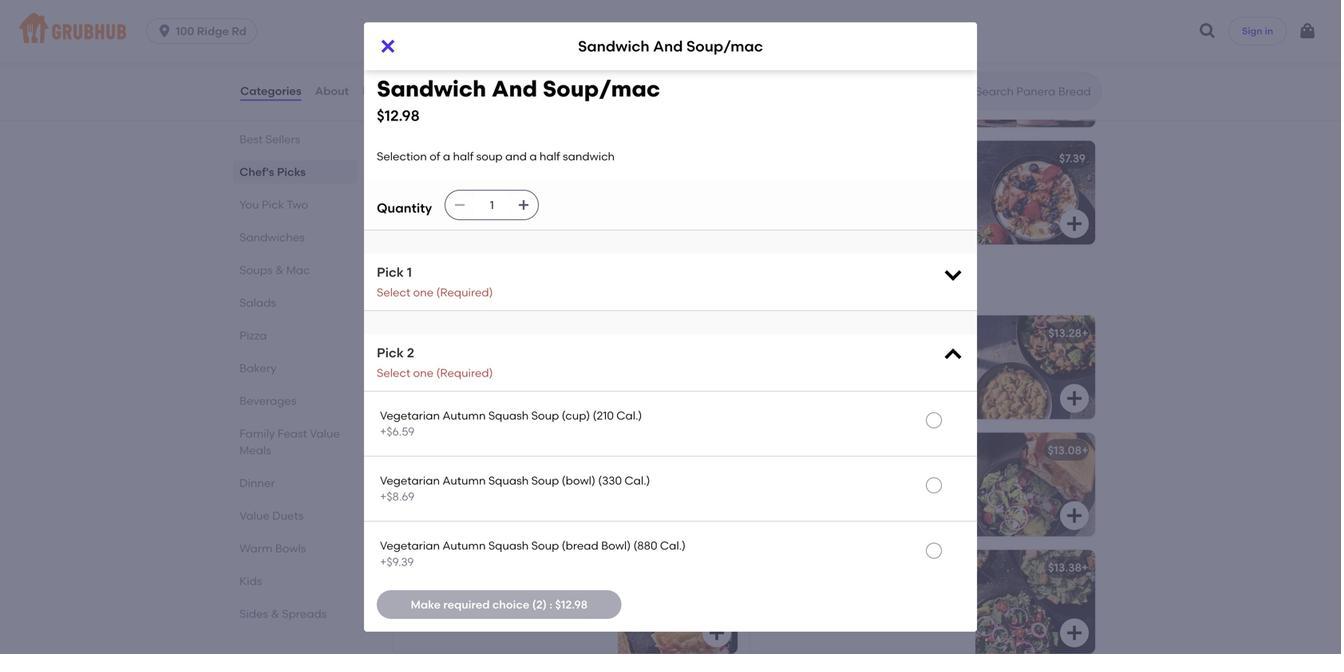 Task type: describe. For each thing, give the bounding box(es) containing it.
salads
[[240, 296, 276, 310]]

milk
[[501, 73, 523, 87]]

caramel latte image
[[618, 23, 738, 127]]

(500
[[536, 57, 560, 70]]

kids
[[240, 575, 262, 588]]

mac
[[286, 263, 310, 277]]

sandwich and salad
[[760, 444, 874, 457]]

salad for selection of a half sandwich and a half salad
[[783, 483, 813, 496]]

(210
[[593, 409, 614, 423]]

and inside selection of a half sandwich and a half salad
[[914, 466, 936, 480]]

choice
[[492, 598, 530, 612]]

main navigation navigation
[[0, 0, 1341, 62]]

family
[[240, 427, 275, 441]]

pick down chef's picks
[[262, 198, 284, 212]]

sandwich up selection of any two half sandwiches
[[484, 561, 539, 575]]

allergens: inside 250 cal. a mix of fruit purees and juice concentrates, blended with a banana and plain greek yogurt and ice. allergens: contains milk
[[782, 105, 835, 119]]

1
[[407, 265, 412, 280]]

oats,
[[826, 207, 852, 220]]

candy
[[402, 152, 439, 165]]

+ for $13.38
[[1082, 561, 1089, 575]]

selection of a half soup and a half salad
[[760, 349, 943, 379]]

squash for (bowl)
[[488, 474, 529, 488]]

480
[[402, 174, 422, 188]]

(required) for pick 2
[[436, 367, 493, 380]]

strawberry
[[760, 34, 821, 48]]

contains inside the 480 cal. freshly baked sugar cookie topped with semi-sweet chocolate candies. allergens: contains wheat, soy, milk, egg
[[506, 207, 555, 220]]

pecan
[[834, 190, 869, 204]]

selection for sandwich and salad
[[760, 466, 810, 480]]

& right sides
[[271, 608, 279, 621]]

of inside selection of a half soup and a half sandwich
[[455, 349, 466, 363]]

egg
[[453, 223, 474, 236]]

chef's
[[240, 165, 274, 179]]

two for half
[[491, 584, 511, 597]]

soup/mac inside the sandwich and soup/mac $12.98
[[543, 75, 660, 102]]

caramel
[[452, 105, 498, 119]]

2 horizontal spatial $12.98
[[692, 326, 724, 340]]

a inside 250 cal. a mix of fruit purees and juice concentrates, blended with a banana and plain greek yogurt and ice. allergens: contains milk
[[939, 73, 947, 87]]

sandwich up selection of a half sandwich and a half salad
[[760, 444, 814, 457]]

grain
[[795, 207, 823, 220]]

make
[[411, 598, 441, 612]]

and for selection of any two soup/mac.
[[463, 444, 486, 457]]

of inside selection of a half soup and a half salad
[[813, 349, 824, 363]]

$12.98 inside the sandwich and soup/mac $12.98
[[377, 107, 420, 125]]

0 horizontal spatial sandwich and soup/mac
[[402, 326, 542, 340]]

cal. for a
[[783, 57, 804, 70]]

whole
[[760, 207, 792, 220]]

of up required
[[455, 584, 466, 597]]

$13.18
[[693, 444, 724, 457]]

+$6.59
[[380, 425, 415, 439]]

concentrates,
[[788, 73, 864, 87]]

value inside 'family feast value meals'
[[310, 427, 340, 441]]

1 vertical spatial selection of a half soup and a half sandwich
[[402, 349, 586, 379]]

strawberry banana smoothie
[[760, 34, 922, 48]]

2
[[407, 345, 414, 361]]

:
[[550, 598, 553, 612]]

100 ridge rd
[[176, 24, 247, 38]]

$6.39
[[696, 34, 724, 48]]

drizzle
[[402, 105, 436, 119]]

sauce.
[[501, 105, 536, 119]]

ridge
[[197, 24, 229, 38]]

and inside selection of a half soup and a half salad
[[889, 349, 910, 363]]

250 for 250 cal. a mix of fruit purees and juice concentrates, blended with a banana and plain greek yogurt and ice. allergens: contains milk
[[760, 57, 780, 70]]

in
[[1265, 25, 1273, 37]]

caramel,
[[536, 73, 585, 87]]

(required) for pick 1
[[436, 286, 493, 300]]

greek inside 250 cal. a mix of fruit purees and juice concentrates, blended with a banana and plain greek yogurt and ice. allergens: contains milk
[[860, 89, 892, 103]]

pick 1 select one (required)
[[377, 265, 493, 300]]

pizza
[[240, 329, 267, 343]]

value duets
[[240, 509, 304, 523]]

0 horizontal spatial you pick two
[[240, 198, 308, 212]]

honey,
[[905, 174, 941, 188]]

+ for $13.28
[[1082, 326, 1089, 340]]

selection of any two soup/mac.
[[402, 466, 574, 480]]

soup/mac and soup/mac
[[402, 444, 546, 457]]

with inside the 480 cal. freshly baked sugar cookie topped with semi-sweet chocolate candies. allergens: contains wheat, soy, milk, egg
[[445, 190, 468, 204]]

with inside 250 cal. a mix of fruit purees and juice concentrates, blended with a banana and plain greek yogurt and ice. allergens: contains milk
[[914, 73, 937, 87]]

salad for soup
[[846, 326, 878, 340]]

selection for soup/mac and soup/mac
[[402, 466, 453, 480]]

+ for $13.18
[[724, 444, 731, 457]]

$12.98 +
[[692, 326, 731, 340]]

candy cookie
[[402, 152, 481, 165]]

any for sandwich
[[469, 584, 489, 597]]

of inside selection of a half sandwich and a half salad
[[813, 466, 824, 480]]

candies.
[[402, 207, 448, 220]]

contains inside regular (410 cal.), large (500 cal.) espresso, foamed milk & caramel, topped with whipped cream & a drizzle of caramel sauce. allergens: contains milk
[[402, 122, 451, 135]]

allergens: inside 250 cal. greek yogurt with honey, maple butter pecan granola with whole grain oats, and fresh strawberries and blueberries. allergens: contains milk, tree nuts
[[760, 239, 813, 253]]

best sellers
[[240, 133, 300, 146]]

(2)
[[532, 598, 547, 612]]

$13.28
[[1049, 326, 1082, 340]]

one for pick 1
[[413, 286, 434, 300]]

yogurt inside 250 cal. a mix of fruit purees and juice concentrates, blended with a banana and plain greek yogurt and ice. allergens: contains milk
[[895, 89, 930, 103]]

sandwich up 2
[[402, 326, 457, 340]]

1 horizontal spatial you
[[390, 278, 420, 298]]

vegetarian for +$6.59
[[380, 409, 440, 423]]

Search Panera Bread search field
[[974, 84, 1096, 99]]

Input item quantity number field
[[474, 191, 510, 220]]

contains inside 250 cal. greek yogurt with honey, maple butter pecan granola with whole grain oats, and fresh strawberries and blueberries. allergens: contains milk, tree nuts
[[816, 239, 865, 253]]

mix
[[818, 57, 837, 70]]

maple
[[760, 190, 795, 204]]

best
[[240, 133, 263, 146]]

(cup)
[[562, 409, 590, 423]]

0 vertical spatial selection of a half soup and a half sandwich
[[377, 150, 615, 163]]

sandwich inside selection of a half soup and a half sandwich
[[402, 365, 454, 379]]

0 vertical spatial two
[[287, 198, 308, 212]]

1 horizontal spatial two
[[465, 278, 500, 298]]

autumn for +$8.69
[[443, 474, 486, 488]]

sign in button
[[1229, 17, 1287, 46]]

& left mac
[[275, 263, 284, 277]]

sides
[[240, 608, 268, 621]]

sellers
[[265, 133, 300, 146]]

+$9.39
[[380, 556, 414, 569]]

allergens: inside regular (410 cal.), large (500 cal.) espresso, foamed milk & caramel, topped with whipped cream & a drizzle of caramel sauce. allergens: contains milk
[[539, 105, 592, 119]]

sandwiches
[[240, 231, 305, 244]]

quantity
[[377, 201, 432, 216]]

of left cookie
[[430, 150, 440, 163]]

rd
[[232, 24, 247, 38]]

0 vertical spatial sandwich
[[563, 150, 615, 163]]

2 vertical spatial $12.98
[[555, 598, 588, 612]]

cookie
[[442, 152, 481, 165]]

sandwich up caramel,
[[578, 37, 650, 55]]

ice.
[[760, 105, 779, 119]]

feast
[[278, 427, 307, 441]]

250 for 250 cal. greek yogurt with honey, maple butter pecan granola with whole grain oats, and fresh strawberries and blueberries. allergens: contains milk, tree nuts
[[760, 174, 780, 188]]

selection for soup/mac and salad
[[760, 349, 810, 363]]

250 cal. greek yogurt with honey, maple butter pecan granola with whole grain oats, and fresh strawberries and blueberries. allergens: contains milk, tree nuts
[[760, 174, 945, 253]]

& right milk
[[525, 73, 534, 87]]

chocolate
[[535, 190, 590, 204]]

greek inside 250 cal. greek yogurt with honey, maple butter pecan granola with whole grain oats, and fresh strawberries and blueberries. allergens: contains milk, tree nuts
[[807, 174, 840, 188]]

fresh
[[879, 207, 906, 220]]

cal.) inside vegetarian autumn squash soup (bread bowl) (880 cal.) +$9.39
[[660, 539, 686, 553]]

any for soup/mac
[[469, 466, 489, 480]]

sandwich up make
[[402, 561, 457, 575]]

a inside regular (410 cal.), large (500 cal.) espresso, foamed milk & caramel, topped with whipped cream & a drizzle of caramel sauce. allergens: contains milk
[[570, 89, 577, 103]]

(330
[[598, 474, 622, 488]]

duets
[[272, 509, 304, 523]]

1 horizontal spatial you pick two
[[390, 278, 500, 298]]

warm bowls
[[240, 542, 306, 556]]

selection of a half sandwich and a half salad
[[760, 466, 946, 496]]

dinner
[[240, 477, 275, 490]]

and left $6.39
[[653, 37, 683, 55]]

soup for sandwich
[[502, 349, 528, 363]]

+$8.69
[[380, 490, 415, 504]]

vegetarian autumn squash soup (cup) (210 cal.) +$6.59
[[380, 409, 642, 439]]

vegetarian autumn squash soup (bread bowl) (880 cal.) +$9.39
[[380, 539, 686, 569]]



Task type: vqa. For each thing, say whether or not it's contained in the screenshot.
Pick in Pick 1 Select one (Required)
yes



Task type: locate. For each thing, give the bounding box(es) containing it.
svg image left the whole
[[707, 214, 727, 233]]

vegetarian up +$8.69
[[380, 474, 440, 488]]

squash up the 'soup/mac and soup/mac'
[[488, 409, 529, 423]]

0 vertical spatial you pick two
[[240, 198, 308, 212]]

sandwiches
[[537, 584, 601, 597]]

selection for sandwich and soup/mac
[[402, 349, 453, 363]]

100
[[176, 24, 194, 38]]

cal. for greek
[[783, 174, 804, 188]]

greek up butter
[[807, 174, 840, 188]]

vegetarian up +$9.39
[[380, 539, 440, 553]]

1 autumn from the top
[[443, 409, 486, 423]]

of inside regular (410 cal.), large (500 cal.) espresso, foamed milk & caramel, topped with whipped cream & a drizzle of caramel sauce. allergens: contains milk
[[439, 105, 450, 119]]

of down the 'soup/mac and soup/mac'
[[455, 466, 466, 480]]

selection inside selection of a half soup and a half sandwich
[[402, 349, 453, 363]]

selection inside selection of a half soup and a half salad
[[760, 349, 810, 363]]

2 soup from the top
[[531, 474, 559, 488]]

480 cal. freshly baked sugar cookie topped with semi-sweet chocolate candies. allergens: contains wheat, soy, milk, egg
[[402, 174, 597, 236]]

one inside pick 1 select one (required)
[[413, 286, 434, 300]]

2 vertical spatial soup
[[531, 539, 559, 553]]

vegetarian inside vegetarian autumn squash soup (bread bowl) (880 cal.) +$9.39
[[380, 539, 440, 553]]

1 vertical spatial squash
[[488, 474, 529, 488]]

cal.) right (880
[[660, 539, 686, 553]]

2 vertical spatial autumn
[[443, 539, 486, 553]]

sandwich and soup/mac
[[578, 37, 763, 55], [402, 326, 542, 340]]

granola
[[871, 190, 914, 204]]

0 horizontal spatial milk,
[[427, 223, 451, 236]]

1 squash from the top
[[488, 409, 529, 423]]

you
[[240, 198, 259, 212], [390, 278, 420, 298]]

sandwich inside selection of a half sandwich and a half salad
[[860, 466, 912, 480]]

(required) inside pick 2 select one (required)
[[436, 367, 493, 380]]

salad for sandwich
[[842, 444, 874, 457]]

svg image down the baked
[[518, 199, 530, 212]]

and for selection of a half sandwich and a half salad
[[817, 444, 839, 457]]

1 horizontal spatial $12.98
[[555, 598, 588, 612]]

2 any from the top
[[469, 584, 489, 597]]

3 autumn from the top
[[443, 539, 486, 553]]

contains down sweet
[[506, 207, 555, 220]]

sandwich and soup/mac $12.98
[[377, 75, 660, 125]]

svg image inside 100 ridge rd button
[[157, 23, 173, 39]]

cal. up maple
[[783, 174, 804, 188]]

with inside regular (410 cal.), large (500 cal.) espresso, foamed milk & caramel, topped with whipped cream & a drizzle of caramel sauce. allergens: contains milk
[[445, 89, 468, 103]]

0 vertical spatial select
[[377, 286, 410, 300]]

salad inside selection of a half soup and a half salad
[[760, 365, 790, 379]]

cookie
[[560, 174, 596, 188]]

2 vertical spatial sandwich
[[860, 466, 912, 480]]

1 horizontal spatial yogurt
[[895, 89, 930, 103]]

0 vertical spatial vegetarian
[[380, 409, 440, 423]]

semi-
[[470, 190, 501, 204]]

1 vertical spatial yogurt
[[842, 174, 877, 188]]

selection down sandwich and salad
[[760, 466, 810, 480]]

squash for (cup)
[[488, 409, 529, 423]]

2 autumn from the top
[[443, 474, 486, 488]]

candy cookie image
[[618, 141, 738, 245]]

strawberry banana smoothie image
[[976, 23, 1095, 127]]

select for 1
[[377, 286, 410, 300]]

select down 2
[[377, 367, 410, 380]]

contains down oats,
[[816, 239, 865, 253]]

1 vertical spatial two
[[491, 584, 511, 597]]

svg image
[[378, 37, 398, 56], [518, 199, 530, 212], [707, 214, 727, 233], [942, 264, 964, 286], [1065, 389, 1084, 408]]

100 ridge rd button
[[146, 18, 263, 44]]

cal.
[[783, 57, 804, 70], [425, 174, 447, 188], [783, 174, 804, 188]]

wheat,
[[558, 207, 597, 220]]

one inside pick 2 select one (required)
[[413, 367, 434, 380]]

family feast value meals
[[240, 427, 340, 457]]

soups & mac
[[240, 263, 310, 277]]

a
[[807, 57, 815, 70]]

0 vertical spatial one
[[413, 286, 434, 300]]

allergens: down the semi-
[[451, 207, 504, 220]]

soup inside vegetarian autumn squash soup (bowl) (330 cal.) +$8.69
[[531, 474, 559, 488]]

required
[[443, 598, 490, 612]]

soup left the (cup)
[[531, 409, 559, 423]]

$13.28 +
[[1049, 326, 1089, 340]]

(880
[[634, 539, 658, 553]]

soup up vegetarian autumn squash soup (cup) (210 cal.) +$6.59 on the bottom of page
[[502, 349, 528, 363]]

sandwich up cookie
[[563, 150, 615, 163]]

soup left (bread
[[531, 539, 559, 553]]

vegetarian for +$8.69
[[380, 474, 440, 488]]

salad and salad image
[[976, 550, 1095, 654]]

cal.) right (210
[[617, 409, 642, 423]]

0 horizontal spatial you
[[240, 198, 259, 212]]

0 vertical spatial any
[[469, 466, 489, 480]]

soup/mac and salad image
[[976, 316, 1095, 419]]

1 vertical spatial salad
[[842, 444, 874, 457]]

greek yogurt with mixed berries parfait image
[[976, 141, 1095, 245]]

selection up +$8.69
[[402, 466, 453, 480]]

two for soup/mac.
[[491, 466, 511, 480]]

3 soup from the top
[[531, 539, 559, 553]]

any down the 'soup/mac and soup/mac'
[[469, 466, 489, 480]]

pick inside pick 2 select one (required)
[[377, 345, 404, 361]]

0 vertical spatial (required)
[[436, 286, 493, 300]]

0 vertical spatial yogurt
[[895, 89, 930, 103]]

& down caramel,
[[558, 89, 567, 103]]

cal. down candy cookie
[[425, 174, 447, 188]]

cal.),
[[471, 57, 499, 70]]

0 horizontal spatial value
[[240, 509, 270, 523]]

and for selection of any two half sandwiches
[[459, 561, 482, 575]]

pick right 1
[[424, 278, 461, 298]]

sandwich down 2
[[402, 365, 454, 379]]

0 vertical spatial topped
[[402, 89, 442, 103]]

reviews
[[363, 84, 407, 98]]

1 250 from the top
[[760, 57, 780, 70]]

value up the warm
[[240, 509, 270, 523]]

1 soup from the top
[[531, 409, 559, 423]]

1 vertical spatial you pick two
[[390, 278, 500, 298]]

soy,
[[402, 223, 424, 236]]

selection of a half soup and a half sandwich up the baked
[[377, 150, 615, 163]]

and up selection of a half soup and a half salad
[[821, 326, 843, 340]]

sweet
[[501, 190, 532, 204]]

milk down blended
[[889, 105, 910, 119]]

sandwich
[[563, 150, 615, 163], [402, 365, 454, 379], [860, 466, 912, 480]]

soup for (bowl)
[[531, 474, 559, 488]]

of right drizzle
[[439, 105, 450, 119]]

yogurt inside 250 cal. greek yogurt with honey, maple butter pecan granola with whole grain oats, and fresh strawberries and blueberries. allergens: contains milk, tree nuts
[[842, 174, 877, 188]]

salad up selection of a half soup and a half salad
[[846, 326, 878, 340]]

pick 2 select one (required)
[[377, 345, 493, 380]]

1 vertical spatial topped
[[402, 190, 442, 204]]

salad inside selection of a half sandwich and a half salad
[[783, 483, 813, 496]]

2 250 from the top
[[760, 174, 780, 188]]

2 topped from the top
[[402, 190, 442, 204]]

categories
[[240, 84, 302, 98]]

beverages
[[240, 394, 296, 408]]

sandwich
[[578, 37, 650, 55], [377, 75, 486, 102], [402, 326, 457, 340], [760, 444, 814, 457], [402, 561, 457, 575], [484, 561, 539, 575]]

selection up the 480
[[377, 150, 427, 163]]

value right feast at the left bottom of page
[[310, 427, 340, 441]]

baked
[[490, 174, 524, 188]]

one for pick 2
[[413, 367, 434, 380]]

2 vertical spatial squash
[[488, 539, 529, 553]]

soup/mac and soup/mac image
[[618, 433, 738, 537]]

2 one from the top
[[413, 367, 434, 380]]

pick
[[262, 198, 284, 212], [377, 265, 404, 280], [424, 278, 461, 298], [377, 345, 404, 361]]

autumn for +$6.59
[[443, 409, 486, 423]]

1 (required) from the top
[[436, 286, 493, 300]]

greek down blended
[[860, 89, 892, 103]]

allergens: down cream
[[539, 105, 592, 119]]

milk,
[[427, 223, 451, 236], [867, 239, 891, 253]]

with
[[914, 73, 937, 87], [445, 89, 468, 103], [880, 174, 903, 188], [445, 190, 468, 204], [916, 190, 939, 204]]

sandwich and sandwich image
[[618, 550, 738, 654]]

0 vertical spatial soup
[[531, 409, 559, 423]]

about
[[315, 84, 349, 98]]

250
[[760, 57, 780, 70], [760, 174, 780, 188]]

2 horizontal spatial sandwich
[[860, 466, 912, 480]]

0 vertical spatial autumn
[[443, 409, 486, 423]]

3 squash from the top
[[488, 539, 529, 553]]

250 up juice
[[760, 57, 780, 70]]

two down the 'soup/mac and soup/mac'
[[491, 466, 511, 480]]

1 vertical spatial (required)
[[436, 367, 493, 380]]

1 vertical spatial vegetarian
[[380, 474, 440, 488]]

svg image down nuts
[[942, 264, 964, 286]]

cal.) inside vegetarian autumn squash soup (cup) (210 cal.) +$6.59
[[617, 409, 642, 423]]

and up sauce.
[[492, 75, 537, 102]]

espresso,
[[402, 73, 453, 87]]

salad for selection of a half soup and a half salad
[[760, 365, 790, 379]]

(bread
[[562, 539, 599, 553]]

soup/mac and salad
[[760, 326, 878, 340]]

topped up drizzle
[[402, 89, 442, 103]]

sandwich up drizzle
[[377, 75, 486, 102]]

selection of a half soup and a half sandwich
[[377, 150, 615, 163], [402, 349, 586, 379]]

sandwich down sandwich and salad
[[860, 466, 912, 480]]

squash inside vegetarian autumn squash soup (bread bowl) (880 cal.) +$9.39
[[488, 539, 529, 553]]

contains down plain
[[837, 105, 886, 119]]

you pick two down egg
[[390, 278, 500, 298]]

you down chef's
[[240, 198, 259, 212]]

$7.39
[[1059, 152, 1086, 165]]

1 vertical spatial you
[[390, 278, 420, 298]]

and for selection of a half soup and a half sandwich
[[459, 326, 482, 340]]

and inside the sandwich and soup/mac $12.98
[[492, 75, 537, 102]]

with up granola
[[880, 174, 903, 188]]

(required) up vegetarian autumn squash soup (cup) (210 cal.) +$6.59 on the bottom of page
[[436, 367, 493, 380]]

and up selection of any two soup/mac.
[[463, 444, 486, 457]]

soup
[[476, 150, 503, 163], [502, 349, 528, 363], [860, 349, 886, 363]]

0 vertical spatial salad
[[846, 326, 878, 340]]

cal. for freshly
[[425, 174, 447, 188]]

you pick two
[[240, 198, 308, 212], [390, 278, 500, 298]]

squash inside vegetarian autumn squash soup (bowl) (330 cal.) +$8.69
[[488, 474, 529, 488]]

pick inside pick 1 select one (required)
[[377, 265, 404, 280]]

pick left 1
[[377, 265, 404, 280]]

cal.) inside vegetarian autumn squash soup (bowl) (330 cal.) +$8.69
[[625, 474, 650, 488]]

0 vertical spatial milk
[[889, 105, 910, 119]]

autumn
[[443, 409, 486, 423], [443, 474, 486, 488], [443, 539, 486, 553]]

strawberries
[[760, 223, 827, 236]]

250 cal. a mix of fruit purees and juice concentrates, blended with a banana and plain greek yogurt and ice. allergens: contains milk
[[760, 57, 954, 119]]

3 vegetarian from the top
[[380, 539, 440, 553]]

smoothie
[[869, 34, 922, 48]]

0 vertical spatial $12.98
[[377, 107, 420, 125]]

1 any from the top
[[469, 466, 489, 480]]

1 vertical spatial one
[[413, 367, 434, 380]]

autumn inside vegetarian autumn squash soup (cup) (210 cal.) +$6.59
[[443, 409, 486, 423]]

0 vertical spatial two
[[491, 466, 511, 480]]

1 vertical spatial any
[[469, 584, 489, 597]]

yogurt down blended
[[895, 89, 930, 103]]

0 horizontal spatial milk
[[454, 122, 475, 135]]

sides & spreads
[[240, 608, 327, 621]]

and up pick 2 select one (required)
[[459, 326, 482, 340]]

+ for $12.98
[[724, 326, 731, 340]]

cal. inside 250 cal. a mix of fruit purees and juice concentrates, blended with a banana and plain greek yogurt and ice. allergens: contains milk
[[783, 57, 804, 70]]

two down picks
[[287, 198, 308, 212]]

selection of any two half sandwiches
[[402, 584, 601, 597]]

1 vertical spatial select
[[377, 367, 410, 380]]

select for 2
[[377, 367, 410, 380]]

allergens: down banana
[[782, 105, 835, 119]]

selection up make
[[402, 584, 453, 597]]

1 vertical spatial 250
[[760, 174, 780, 188]]

1 vertical spatial milk
[[454, 122, 475, 135]]

1 vegetarian from the top
[[380, 409, 440, 423]]

select down 1
[[377, 286, 410, 300]]

of down the soup/mac and salad
[[813, 349, 824, 363]]

1 vertical spatial milk,
[[867, 239, 891, 253]]

milk, down blueberries.
[[867, 239, 891, 253]]

two up make required choice (2) : $12.98
[[491, 584, 511, 597]]

soup up the baked
[[476, 150, 503, 163]]

vegetarian inside vegetarian autumn squash soup (cup) (210 cal.) +$6.59
[[380, 409, 440, 423]]

250 inside 250 cal. greek yogurt with honey, maple butter pecan granola with whole grain oats, and fresh strawberries and blueberries. allergens: contains milk, tree nuts
[[760, 174, 780, 188]]

0 vertical spatial sandwich and soup/mac
[[578, 37, 763, 55]]

and up required
[[459, 561, 482, 575]]

cal. left a
[[783, 57, 804, 70]]

soup inside vegetarian autumn squash soup (bread bowl) (880 cal.) +$9.39
[[531, 539, 559, 553]]

1 two from the top
[[491, 466, 511, 480]]

and up selection of a half sandwich and a half salad
[[817, 444, 839, 457]]

warm
[[240, 542, 273, 556]]

topped inside regular (410 cal.), large (500 cal.) espresso, foamed milk & caramel, topped with whipped cream & a drizzle of caramel sauce. allergens: contains milk
[[402, 89, 442, 103]]

milk, inside the 480 cal. freshly baked sugar cookie topped with semi-sweet chocolate candies. allergens: contains wheat, soy, milk, egg
[[427, 223, 451, 236]]

meals
[[240, 444, 271, 457]]

sign in
[[1242, 25, 1273, 37]]

autumn up sandwich and sandwich
[[443, 539, 486, 553]]

milk
[[889, 105, 910, 119], [454, 122, 475, 135]]

svg image
[[1198, 22, 1217, 41], [1298, 22, 1317, 41], [157, 23, 173, 39], [1065, 97, 1084, 116], [454, 199, 466, 212], [1065, 214, 1084, 233], [942, 344, 964, 366], [707, 389, 727, 408], [707, 506, 727, 526], [1065, 506, 1084, 526], [707, 624, 727, 643], [1065, 624, 1084, 643]]

contains inside 250 cal. a mix of fruit purees and juice concentrates, blended with a banana and plain greek yogurt and ice. allergens: contains milk
[[837, 105, 886, 119]]

milk inside regular (410 cal.), large (500 cal.) espresso, foamed milk & caramel, topped with whipped cream & a drizzle of caramel sauce. allergens: contains milk
[[454, 122, 475, 135]]

pick left 2
[[377, 345, 404, 361]]

1 vertical spatial $12.98
[[692, 326, 724, 340]]

0 horizontal spatial greek
[[807, 174, 840, 188]]

sign
[[1242, 25, 1263, 37]]

vegetarian up +$6.59 on the bottom left of the page
[[380, 409, 440, 423]]

sandwich and soup/mac image
[[618, 316, 738, 419]]

soup inside vegetarian autumn squash soup (cup) (210 cal.) +$6.59
[[531, 409, 559, 423]]

sandwich and sandwich
[[402, 561, 539, 575]]

2 two from the top
[[491, 584, 511, 597]]

greek
[[860, 89, 892, 103], [807, 174, 840, 188]]

1 horizontal spatial greek
[[860, 89, 892, 103]]

+ for $6.39
[[724, 34, 731, 48]]

selection
[[377, 150, 427, 163], [402, 349, 453, 363], [760, 349, 810, 363], [402, 466, 453, 480], [760, 466, 810, 480], [402, 584, 453, 597]]

squash for (bread
[[488, 539, 529, 553]]

svg image up reviews
[[378, 37, 398, 56]]

1 horizontal spatial milk
[[889, 105, 910, 119]]

select inside pick 2 select one (required)
[[377, 367, 410, 380]]

cal.) up caramel,
[[563, 57, 588, 70]]

cal. inside 250 cal. greek yogurt with honey, maple butter pecan granola with whole grain oats, and fresh strawberries and blueberries. allergens: contains milk, tree nuts
[[783, 174, 804, 188]]

1 vertical spatial value
[[240, 509, 270, 523]]

allergens: down strawberries
[[760, 239, 813, 253]]

svg image up the $13.08 + at the bottom of page
[[1065, 389, 1084, 408]]

1 vertical spatial autumn
[[443, 474, 486, 488]]

1 vertical spatial salad
[[783, 483, 813, 496]]

1 vertical spatial sandwich
[[402, 365, 454, 379]]

(required) inside pick 1 select one (required)
[[436, 286, 493, 300]]

250 up maple
[[760, 174, 780, 188]]

autumn down the 'soup/mac and soup/mac'
[[443, 474, 486, 488]]

sandwich inside the sandwich and soup/mac $12.98
[[377, 75, 486, 102]]

cal.) inside regular (410 cal.), large (500 cal.) espresso, foamed milk & caramel, topped with whipped cream & a drizzle of caramel sauce. allergens: contains milk
[[563, 57, 588, 70]]

two
[[491, 466, 511, 480], [491, 584, 511, 597]]

1 select from the top
[[377, 286, 410, 300]]

cal. inside the 480 cal. freshly baked sugar cookie topped with semi-sweet chocolate candies. allergens: contains wheat, soy, milk, egg
[[425, 174, 447, 188]]

bowls
[[275, 542, 306, 556]]

select
[[377, 286, 410, 300], [377, 367, 410, 380]]

0 vertical spatial greek
[[860, 89, 892, 103]]

squash down the 'soup/mac and soup/mac'
[[488, 474, 529, 488]]

autumn up the 'soup/mac and soup/mac'
[[443, 409, 486, 423]]

and for selection of a half soup and a half salad
[[821, 326, 843, 340]]

banana
[[824, 34, 867, 48]]

allergens: inside the 480 cal. freshly baked sugar cookie topped with semi-sweet chocolate candies. allergens: contains wheat, soy, milk, egg
[[451, 207, 504, 220]]

1 vertical spatial greek
[[807, 174, 840, 188]]

milk down caramel
[[454, 122, 475, 135]]

butter
[[798, 190, 831, 204]]

salad down sandwich and salad
[[783, 483, 813, 496]]

250 inside 250 cal. a mix of fruit purees and juice concentrates, blended with a banana and plain greek yogurt and ice. allergens: contains milk
[[760, 57, 780, 70]]

1 topped from the top
[[402, 89, 442, 103]]

soup down the soup/mac and salad
[[860, 349, 886, 363]]

soup for (cup)
[[531, 409, 559, 423]]

0 horizontal spatial yogurt
[[842, 174, 877, 188]]

2 squash from the top
[[488, 474, 529, 488]]

milk inside 250 cal. a mix of fruit purees and juice concentrates, blended with a banana and plain greek yogurt and ice. allergens: contains milk
[[889, 105, 910, 119]]

0 vertical spatial squash
[[488, 409, 529, 423]]

soup left (bowl)
[[531, 474, 559, 488]]

cal.)
[[563, 57, 588, 70], [617, 409, 642, 423], [625, 474, 650, 488], [660, 539, 686, 553]]

1 vertical spatial soup
[[531, 474, 559, 488]]

sugar
[[527, 174, 557, 188]]

regular (410 cal.), large (500 cal.) espresso, foamed milk & caramel, topped with whipped cream & a drizzle of caramel sauce. allergens: contains milk
[[402, 57, 592, 135]]

0 horizontal spatial sandwich
[[402, 365, 454, 379]]

one up 2
[[413, 286, 434, 300]]

select inside pick 1 select one (required)
[[377, 286, 410, 300]]

sandwich and salad image
[[976, 433, 1095, 537]]

2 (required) from the top
[[436, 367, 493, 380]]

selection for sandwich and sandwich
[[402, 584, 453, 597]]

salad up selection of a half sandwich and a half salad
[[842, 444, 874, 457]]

$13.38 +
[[1048, 561, 1089, 575]]

squash up sandwich and sandwich
[[488, 539, 529, 553]]

2 select from the top
[[377, 367, 410, 380]]

0 vertical spatial value
[[310, 427, 340, 441]]

make required choice (2) : $12.98
[[411, 598, 588, 612]]

0 horizontal spatial two
[[287, 198, 308, 212]]

squash
[[488, 409, 529, 423], [488, 474, 529, 488], [488, 539, 529, 553]]

of down sandwich and salad
[[813, 466, 824, 480]]

categories button
[[240, 62, 302, 120]]

squash inside vegetarian autumn squash soup (cup) (210 cal.) +$6.59
[[488, 409, 529, 423]]

milk, down candies.
[[427, 223, 451, 236]]

with up caramel
[[445, 89, 468, 103]]

1 vertical spatial two
[[465, 278, 500, 298]]

plain
[[830, 89, 857, 103]]

vegetarian for +$9.39
[[380, 539, 440, 553]]

2 vegetarian from the top
[[380, 474, 440, 488]]

soup for (bread
[[531, 539, 559, 553]]

$6.39 +
[[696, 34, 731, 48]]

0 vertical spatial milk,
[[427, 223, 451, 236]]

0 vertical spatial you
[[240, 198, 259, 212]]

salad down the soup/mac and salad
[[760, 365, 790, 379]]

fruit
[[853, 57, 874, 70]]

1 one from the top
[[413, 286, 434, 300]]

you pick two down chef's picks
[[240, 198, 308, 212]]

autumn inside vegetarian autumn squash soup (bread bowl) (880 cal.) +$9.39
[[443, 539, 486, 553]]

vegetarian
[[380, 409, 440, 423], [380, 474, 440, 488], [380, 539, 440, 553]]

half
[[453, 150, 474, 163], [540, 150, 560, 163], [479, 349, 499, 363], [565, 349, 586, 363], [836, 349, 857, 363], [923, 349, 943, 363], [836, 466, 857, 480], [760, 483, 781, 496], [514, 584, 535, 597]]

autumn for +$9.39
[[443, 539, 486, 553]]

1 horizontal spatial value
[[310, 427, 340, 441]]

1 horizontal spatial sandwich and soup/mac
[[578, 37, 763, 55]]

with down honey,
[[916, 190, 939, 204]]

milk, inside 250 cal. greek yogurt with honey, maple butter pecan granola with whole grain oats, and fresh strawberries and blueberries. allergens: contains milk, tree nuts
[[867, 239, 891, 253]]

salad
[[846, 326, 878, 340], [842, 444, 874, 457]]

soup for soup/mac
[[860, 349, 886, 363]]

0 horizontal spatial $12.98
[[377, 107, 420, 125]]

0 vertical spatial 250
[[760, 57, 780, 70]]

1 horizontal spatial milk,
[[867, 239, 891, 253]]

of right mix
[[839, 57, 850, 70]]

0 vertical spatial salad
[[760, 365, 790, 379]]

cal.) right (330
[[625, 474, 650, 488]]

+ for $13.08
[[1082, 444, 1089, 457]]

selection inside selection of a half sandwich and a half salad
[[760, 466, 810, 480]]

selection down pick 1 select one (required)
[[402, 349, 453, 363]]

soup inside selection of a half soup and a half salad
[[860, 349, 886, 363]]

of inside 250 cal. a mix of fruit purees and juice concentrates, blended with a banana and plain greek yogurt and ice. allergens: contains milk
[[839, 57, 850, 70]]

1 vertical spatial sandwich and soup/mac
[[402, 326, 542, 340]]

vegetarian inside vegetarian autumn squash soup (bowl) (330 cal.) +$8.69
[[380, 474, 440, 488]]

one down 2
[[413, 367, 434, 380]]

bakery
[[240, 362, 276, 375]]

1 horizontal spatial sandwich
[[563, 150, 615, 163]]

autumn inside vegetarian autumn squash soup (bowl) (330 cal.) +$8.69
[[443, 474, 486, 488]]

banana
[[760, 89, 803, 103]]

topped inside the 480 cal. freshly baked sugar cookie topped with semi-sweet chocolate candies. allergens: contains wheat, soy, milk, egg
[[402, 190, 442, 204]]

2 vertical spatial vegetarian
[[380, 539, 440, 553]]



